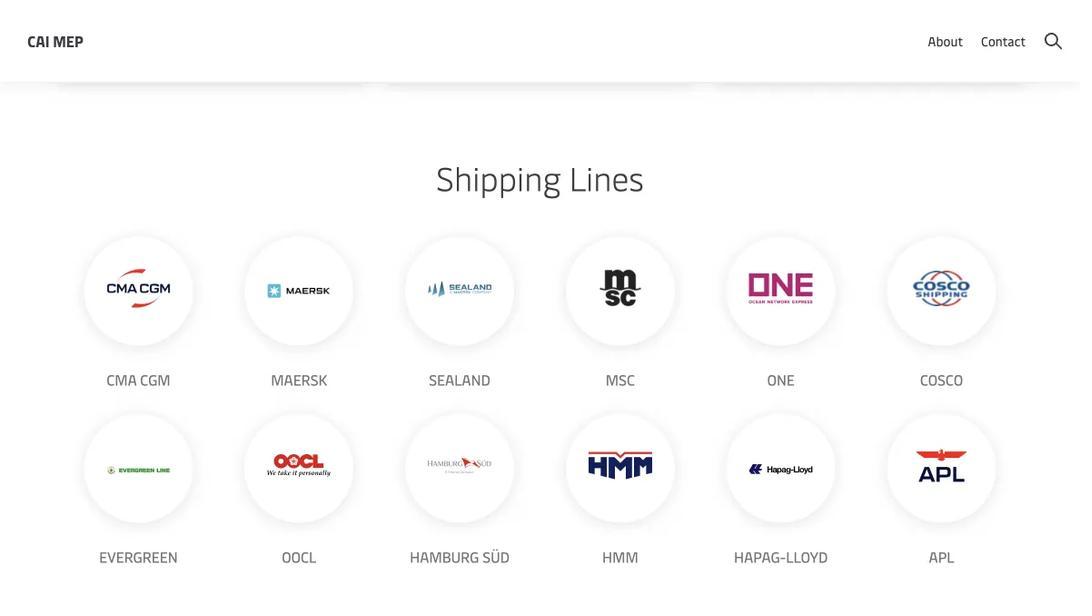 Task type: vqa. For each thing, say whether or not it's contained in the screenshot.
'word'
no



Task type: locate. For each thing, give the bounding box(es) containing it.
apl
[[930, 547, 955, 567]]

maersk link
[[245, 237, 354, 391]]

cai mep link
[[27, 30, 83, 52]]

cma cgm link
[[84, 237, 193, 391]]

hmm
[[603, 547, 639, 567]]

sealand
[[429, 370, 491, 390]]

one link
[[727, 237, 836, 391]]

hamburg
[[410, 547, 479, 567]]

global menu button
[[885, 0, 1026, 54]]

msc image
[[589, 266, 653, 312]]

about button
[[929, 0, 964, 82]]

evergreen link
[[84, 414, 193, 569]]

cosco link
[[888, 237, 997, 391]]

oocl
[[282, 547, 317, 567]]

maersk
[[271, 370, 328, 390]]

apl image
[[911, 446, 974, 485]]

hapag-lloyd
[[735, 547, 829, 567]]

hapag-lloyd link
[[727, 414, 836, 569]]

cai
[[27, 31, 50, 50]]

msc link
[[566, 237, 675, 391]]



Task type: describe. For each thing, give the bounding box(es) containing it.
cma cgm image
[[107, 269, 170, 308]]

evergreen image
[[107, 467, 170, 475]]

lines
[[570, 156, 644, 200]]

about
[[929, 32, 964, 50]]

oocl image
[[268, 455, 331, 477]]

sealand image
[[428, 281, 492, 297]]

mep
[[53, 31, 83, 50]]

menu
[[971, 17, 1008, 37]]

hmm link
[[566, 414, 675, 569]]

global
[[925, 17, 967, 37]]

contact
[[982, 32, 1026, 50]]

cma
[[107, 370, 137, 390]]

apl link
[[888, 414, 997, 569]]

cosco
[[921, 370, 964, 390]]

hmm image
[[589, 452, 653, 480]]

hamburg süd
[[410, 547, 510, 567]]

süd
[[483, 547, 510, 567]]

cgm
[[140, 370, 171, 390]]

hapag-
[[735, 547, 787, 567]]

one image
[[750, 274, 813, 304]]

cai mep
[[27, 31, 83, 50]]

hamburg sud image
[[428, 458, 492, 475]]

msc
[[606, 370, 635, 390]]

cma cgm
[[107, 370, 171, 390]]

shipping
[[436, 156, 561, 200]]

shipping lines
[[436, 156, 644, 200]]

hapag lloyd logo image
[[750, 465, 813, 475]]

oocl link
[[245, 414, 354, 569]]

logo 5 image
[[914, 271, 971, 306]]

contact button
[[982, 0, 1026, 82]]

evergreen
[[99, 547, 178, 567]]

global menu
[[925, 17, 1008, 37]]

one
[[768, 370, 795, 390]]

maersk image
[[268, 260, 331, 323]]

hamburg süd link
[[406, 414, 515, 569]]

lloyd
[[787, 547, 829, 567]]

sealand link
[[406, 237, 515, 391]]



